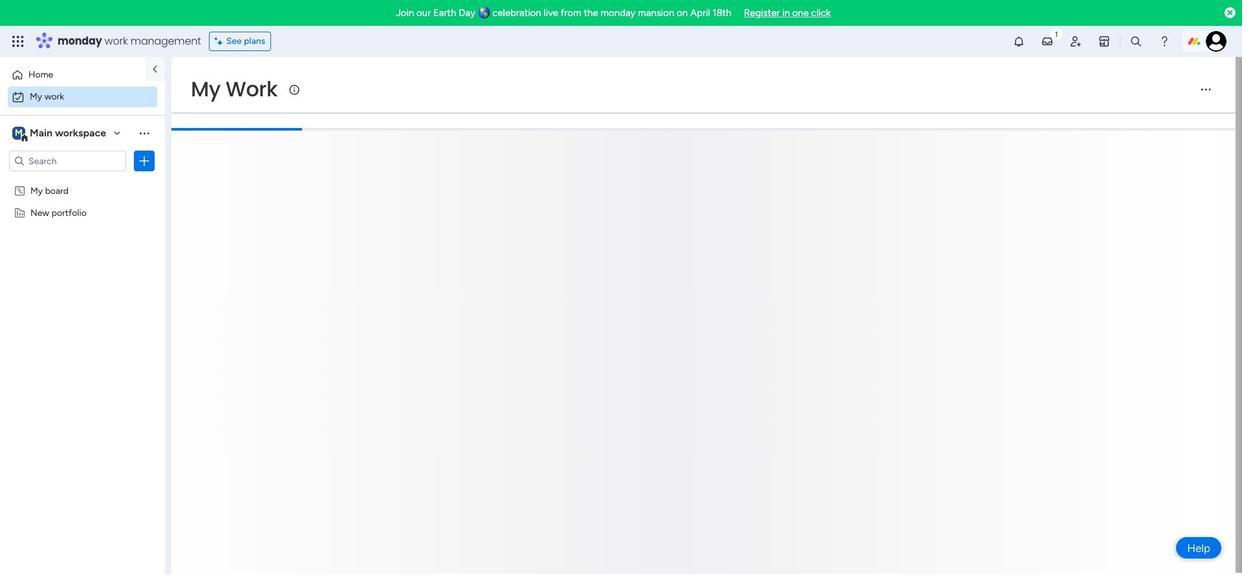 Task type: locate. For each thing, give the bounding box(es) containing it.
0 vertical spatial option
[[8, 65, 138, 85]]

select product image
[[12, 35, 25, 48]]

invite members image
[[1069, 35, 1082, 48]]

option
[[8, 65, 138, 85], [8, 87, 157, 107], [0, 179, 165, 181]]

update feed image
[[1041, 35, 1054, 48]]

1 vertical spatial option
[[8, 87, 157, 107]]

monday marketplace image
[[1098, 35, 1111, 48]]

1 image
[[1051, 27, 1062, 41]]

jacob simon image
[[1206, 31, 1227, 52]]

list box
[[0, 177, 165, 398]]



Task type: vqa. For each thing, say whether or not it's contained in the screenshot.
Workspace options ICON
yes



Task type: describe. For each thing, give the bounding box(es) containing it.
workspace image
[[12, 126, 25, 140]]

see plans image
[[215, 34, 226, 49]]

workspace selection element
[[12, 126, 108, 142]]

workspace options image
[[138, 127, 151, 140]]

options image
[[138, 155, 151, 168]]

Search in workspace field
[[27, 154, 108, 169]]

search everything image
[[1130, 35, 1142, 48]]

notifications image
[[1012, 35, 1025, 48]]

2 vertical spatial option
[[0, 179, 165, 181]]

help image
[[1158, 35, 1171, 48]]

menu image
[[1206, 83, 1219, 96]]



